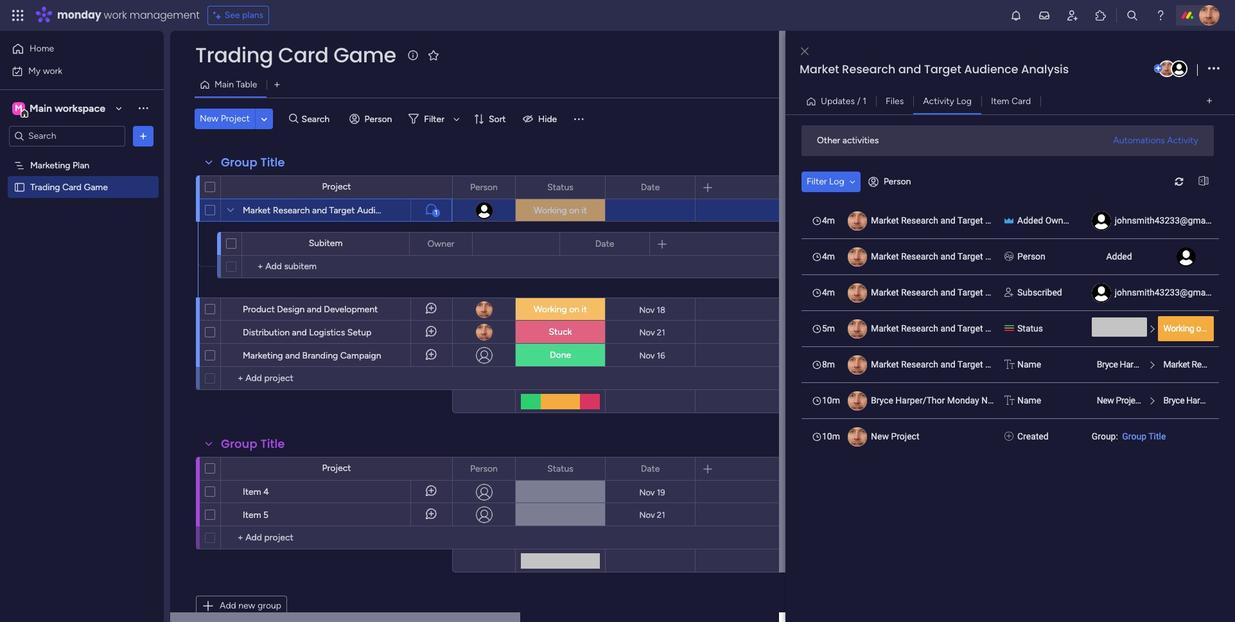 Task type: vqa. For each thing, say whether or not it's contained in the screenshot.
left New Project
yes



Task type: describe. For each thing, give the bounding box(es) containing it.
1 horizontal spatial options image
[[1209, 60, 1220, 77]]

monday work management
[[57, 8, 200, 22]]

log for filter log
[[830, 176, 845, 187]]

updates
[[821, 95, 855, 106]]

distribution
[[243, 327, 290, 338]]

nov 18
[[640, 305, 666, 315]]

work for monday
[[104, 8, 127, 22]]

group title for person
[[221, 154, 285, 170]]

trading inside list box
[[30, 182, 60, 192]]

card for the item card button
[[1012, 95, 1032, 106]]

inbox image
[[1039, 9, 1051, 22]]

and inside market research and target audience analysis field
[[899, 61, 922, 77]]

item card
[[992, 95, 1032, 106]]

item 4
[[243, 486, 269, 497]]

bryce harper/thor m
[[1164, 395, 1236, 405]]

select product image
[[12, 9, 24, 22]]

0 vertical spatial working on it
[[534, 205, 587, 216]]

branding
[[302, 350, 338, 361]]

add
[[220, 600, 236, 611]]

group
[[258, 600, 282, 611]]

+ Add subitem text field
[[249, 259, 352, 274]]

marketing for marketing plan
[[30, 160, 70, 171]]

18
[[657, 305, 666, 315]]

activities
[[843, 135, 879, 146]]

1 vertical spatial working on it
[[534, 304, 587, 315]]

person inside list box
[[1018, 251, 1046, 261]]

plan
[[73, 160, 89, 171]]

add new group button
[[196, 596, 287, 616]]

filter for filter log
[[807, 176, 827, 187]]

target for added owner
[[958, 215, 984, 225]]

main table button
[[195, 75, 267, 95]]

main for main table
[[215, 79, 234, 90]]

workspace image
[[12, 101, 25, 115]]

audience for subscribed
[[986, 287, 1023, 297]]

date for status
[[641, 182, 660, 192]]

automations activity button
[[1109, 130, 1204, 151]]

name for audience
[[1018, 359, 1042, 369]]

1 vertical spatial working
[[534, 304, 567, 315]]

0 vertical spatial working
[[534, 205, 567, 216]]

new project inside button
[[200, 113, 250, 124]]

working on it inside list box
[[1164, 323, 1213, 333]]

new
[[239, 600, 255, 611]]

0 horizontal spatial game
[[84, 182, 108, 192]]

nov for marketing and branding campaign
[[640, 351, 655, 360]]

campaign
[[340, 350, 381, 361]]

monday for promo
[[948, 395, 980, 405]]

1 vertical spatial it
[[582, 304, 587, 315]]

workspace selection element
[[12, 101, 107, 117]]

added owner
[[1018, 215, 1072, 225]]

project inside new project button
[[221, 113, 250, 124]]

Search field
[[299, 110, 337, 128]]

plans
[[242, 10, 264, 21]]

1 horizontal spatial 1
[[863, 95, 867, 106]]

filter log button
[[802, 171, 861, 192]]

apps image
[[1095, 9, 1108, 22]]

export to excel image
[[1194, 177, 1215, 186]]

4
[[264, 486, 269, 497]]

m inside workspace image
[[15, 103, 22, 113]]

night for pro
[[1201, 359, 1222, 369]]

1 vertical spatial person button
[[863, 171, 919, 192]]

development
[[324, 304, 378, 315]]

other activities
[[817, 135, 879, 146]]

search everything image
[[1127, 9, 1139, 22]]

log for activity log
[[957, 95, 972, 106]]

dapulse addbtn image
[[1155, 64, 1163, 73]]

close image
[[801, 47, 809, 56]]

updates / 1 button
[[801, 91, 877, 112]]

1 person field from the top
[[467, 180, 501, 194]]

activity log button
[[914, 91, 982, 112]]

0 vertical spatial game
[[334, 40, 396, 69]]

card for trading card game "field"
[[278, 40, 329, 69]]

nov 19
[[640, 487, 666, 497]]

public board image
[[13, 181, 26, 193]]

arrow down image
[[449, 111, 465, 127]]

filter button
[[404, 109, 465, 129]]

new project button
[[195, 109, 255, 129]]

group title field for person
[[218, 436, 288, 452]]

night for promo
[[982, 395, 1004, 405]]

james peterson image
[[1200, 5, 1220, 26]]

workspace options image
[[137, 102, 150, 115]]

files button
[[877, 91, 914, 112]]

monday
[[57, 8, 101, 22]]

my work button
[[8, 61, 138, 81]]

setup
[[347, 327, 372, 338]]

0 horizontal spatial trading card game
[[30, 182, 108, 192]]

1 nov 21 from the top
[[640, 327, 665, 337]]

filter log
[[807, 176, 845, 187]]

analysis for subscribed
[[1025, 287, 1059, 297]]

logistics
[[309, 327, 345, 338]]

date field for status
[[638, 180, 663, 194]]

add new group
[[220, 600, 282, 611]]

1 horizontal spatial new
[[871, 431, 889, 441]]

james peterson image
[[1159, 60, 1176, 77]]

2 vertical spatial new project
[[871, 431, 920, 441]]

audience for name
[[986, 359, 1023, 369]]

other
[[817, 135, 841, 146]]

4m for subscribed
[[823, 287, 836, 297]]

new inside button
[[200, 113, 219, 124]]

main workspace
[[30, 102, 105, 114]]

target for person
[[958, 251, 984, 261]]

1 vertical spatial 1
[[435, 209, 438, 217]]

5m
[[823, 323, 836, 333]]

group for date
[[221, 436, 258, 452]]

0 vertical spatial trading card game
[[195, 40, 396, 69]]

market research and target audience analysis for added owner
[[871, 215, 1059, 225]]

management
[[130, 8, 200, 22]]

0 horizontal spatial options image
[[137, 129, 150, 142]]

johnsmith43233@gmail.com image
[[1172, 60, 1188, 77]]

2 vertical spatial date field
[[638, 462, 663, 476]]

subscribed
[[1018, 287, 1063, 297]]

target for status
[[958, 323, 984, 333]]

2 vertical spatial working
[[1164, 323, 1195, 333]]

audience inside field
[[965, 61, 1019, 77]]

it inside list box
[[1208, 323, 1213, 333]]

0 horizontal spatial angle down image
[[261, 114, 267, 124]]

refresh image
[[1170, 177, 1190, 186]]

8m
[[823, 359, 836, 369]]

market research an
[[1164, 359, 1236, 369]]

0 vertical spatial on
[[569, 205, 580, 216]]

1 horizontal spatial m
[[1236, 395, 1236, 405]]

16
[[657, 351, 666, 360]]

see
[[225, 10, 240, 21]]

item 5
[[243, 510, 269, 521]]

bryce harper/thor monday night promo
[[871, 395, 1033, 405]]

market research and target audience analysis for name
[[871, 359, 1059, 369]]

bryce harper/thor monday night pro
[[1098, 359, 1236, 369]]

nov for product design and development
[[640, 305, 655, 315]]

see plans
[[225, 10, 264, 21]]

added for added
[[1107, 251, 1133, 261]]

activity log
[[924, 95, 972, 106]]

johnsmith43233@gmail.com for added owner
[[1116, 215, 1231, 225]]

audience left 1 button
[[357, 205, 395, 216]]

10m for bryce harper/thor monday night promo
[[823, 395, 841, 405]]

analysis for added owner
[[1025, 215, 1059, 225]]

status field for person
[[544, 180, 577, 194]]

marketing and branding campaign
[[243, 350, 381, 361]]

1 horizontal spatial add view image
[[1207, 96, 1213, 106]]

name for promo
[[1018, 395, 1042, 405]]

dapulse text column image for promo
[[1005, 394, 1015, 407]]

0 horizontal spatial card
[[62, 182, 82, 192]]

item card button
[[982, 91, 1041, 112]]

status inside list box
[[1018, 323, 1044, 333]]

filter for filter
[[424, 113, 445, 124]]

an
[[1229, 359, 1236, 369]]

pro
[[1224, 359, 1236, 369]]

johnsmith43233@gmail.com link for added owner
[[1116, 215, 1231, 225]]

2 horizontal spatial new project
[[1098, 395, 1143, 405]]

2 vertical spatial date
[[641, 463, 660, 474]]



Task type: locate. For each thing, give the bounding box(es) containing it.
0 vertical spatial marketing
[[30, 160, 70, 171]]

item for item card
[[992, 95, 1010, 106]]

sort button
[[468, 109, 514, 129]]

nov down nov 18
[[640, 327, 655, 337]]

work inside button
[[43, 65, 62, 76]]

marketing inside list box
[[30, 160, 70, 171]]

1 vertical spatial dapulse text column image
[[1005, 394, 1015, 407]]

group for person
[[221, 154, 258, 170]]

owner down 1 button
[[428, 238, 455, 249]]

1 horizontal spatial trading
[[195, 40, 273, 69]]

1 vertical spatial angle down image
[[850, 177, 856, 186]]

harper/thor for bryce harper/thor monday night pro
[[1121, 359, 1167, 369]]

game
[[334, 40, 396, 69], [84, 182, 108, 192]]

1 vertical spatial group title
[[221, 436, 285, 452]]

analysis inside field
[[1022, 61, 1069, 77]]

project
[[221, 113, 250, 124], [322, 181, 351, 192], [1117, 395, 1143, 405], [892, 431, 920, 441], [322, 463, 351, 474]]

group title down new project button
[[221, 154, 285, 170]]

1 vertical spatial card
[[1012, 95, 1032, 106]]

analysis right v2 multiple person column image
[[1025, 251, 1059, 261]]

workspace
[[55, 102, 105, 114]]

add to favorites image
[[427, 49, 440, 61]]

1 vertical spatial main
[[30, 102, 52, 114]]

menu image
[[573, 112, 586, 125]]

audience
[[965, 61, 1019, 77], [357, 205, 395, 216], [986, 215, 1023, 225], [986, 251, 1023, 261], [986, 287, 1023, 297], [986, 323, 1023, 333], [986, 359, 1023, 369]]

main left the table
[[215, 79, 234, 90]]

audience up item card at the right of page
[[965, 61, 1019, 77]]

trading right public board icon
[[30, 182, 60, 192]]

dapulse text column image for audience
[[1005, 358, 1015, 371]]

item inside button
[[992, 95, 1010, 106]]

5 nov from the top
[[640, 510, 655, 520]]

+ Add project text field
[[228, 371, 332, 386]]

analysis right v2 surface invite image
[[1025, 287, 1059, 297]]

Trading Card Game field
[[192, 40, 399, 69]]

nov for item 5
[[640, 510, 655, 520]]

audience for status
[[986, 323, 1023, 333]]

title
[[261, 154, 285, 170], [1149, 431, 1167, 441], [261, 436, 285, 452]]

0 horizontal spatial night
[[982, 395, 1004, 405]]

work right monday
[[104, 8, 127, 22]]

nov left 18
[[640, 305, 655, 315]]

analysis
[[1022, 61, 1069, 77], [398, 205, 431, 216], [1025, 215, 1059, 225], [1025, 251, 1059, 261], [1025, 287, 1059, 297], [1025, 323, 1059, 333], [1025, 359, 1059, 369]]

1
[[863, 95, 867, 106], [435, 209, 438, 217]]

audience down v2 surface invite image
[[986, 323, 1023, 333]]

bryce
[[1098, 359, 1119, 369], [871, 395, 894, 405], [1164, 395, 1185, 405]]

1 vertical spatial add view image
[[1207, 96, 1213, 106]]

group:
[[1092, 431, 1119, 441]]

nov left 19
[[640, 487, 655, 497]]

0 vertical spatial filter
[[424, 113, 445, 124]]

trading card game
[[195, 40, 396, 69], [30, 182, 108, 192]]

0 vertical spatial item
[[992, 95, 1010, 106]]

1 vertical spatial item
[[243, 486, 261, 497]]

group title
[[221, 154, 285, 170], [221, 436, 285, 452]]

nov 21 down nov 18
[[640, 327, 665, 337]]

monday left promo
[[948, 395, 980, 405]]

0 vertical spatial new project
[[200, 113, 250, 124]]

1 vertical spatial on
[[569, 304, 580, 315]]

subitem
[[309, 238, 343, 249]]

added for added owner
[[1018, 215, 1044, 225]]

2 vertical spatial on
[[1197, 323, 1207, 333]]

v2 multiple person column image
[[1005, 250, 1014, 263]]

group title for date
[[221, 436, 285, 452]]

0 horizontal spatial activity
[[924, 95, 955, 106]]

audience up v2 multiple person column image
[[986, 215, 1023, 225]]

owner inside field
[[428, 238, 455, 249]]

game left show board description icon
[[334, 40, 396, 69]]

2 vertical spatial card
[[62, 182, 82, 192]]

harper/thor for bryce harper/thor m
[[1187, 395, 1234, 405]]

audience for added owner
[[986, 215, 1023, 225]]

research
[[843, 61, 896, 77], [273, 205, 310, 216], [902, 215, 939, 225], [902, 251, 939, 261], [902, 287, 939, 297], [902, 323, 939, 333], [902, 359, 939, 369], [1192, 359, 1227, 369]]

hide
[[538, 113, 557, 124]]

1 status field from the top
[[544, 180, 577, 194]]

3 4m from the top
[[823, 287, 836, 297]]

name up created
[[1018, 395, 1042, 405]]

log down market research and target audience analysis field
[[957, 95, 972, 106]]

1 horizontal spatial owner
[[1046, 215, 1072, 225]]

research inside field
[[843, 61, 896, 77]]

0 horizontal spatial add view image
[[275, 80, 280, 90]]

activity inside 'button'
[[1168, 135, 1199, 146]]

marketing for marketing and branding campaign
[[243, 350, 283, 361]]

1 horizontal spatial card
[[278, 40, 329, 69]]

1 johnsmith43233@gmail.com from the top
[[1116, 215, 1231, 225]]

Status field
[[544, 180, 577, 194], [544, 462, 577, 476]]

main right workspace image
[[30, 102, 52, 114]]

21 down 18
[[657, 327, 665, 337]]

activity up refresh image
[[1168, 135, 1199, 146]]

2 johnsmith43233@gmail.com link from the top
[[1116, 287, 1231, 297]]

my
[[28, 65, 41, 76]]

0 vertical spatial angle down image
[[261, 114, 267, 124]]

analysis up owner field
[[398, 205, 431, 216]]

0 vertical spatial trading
[[195, 40, 273, 69]]

main inside 'workspace selection' element
[[30, 102, 52, 114]]

2 vertical spatial 4m
[[823, 287, 836, 297]]

activity right "files"
[[924, 95, 955, 106]]

nov down nov 19
[[640, 510, 655, 520]]

1 button
[[411, 199, 452, 222]]

0 vertical spatial main
[[215, 79, 234, 90]]

0 vertical spatial night
[[1201, 359, 1222, 369]]

night left promo
[[982, 395, 1004, 405]]

market research and target audience analysis inside field
[[800, 61, 1069, 77]]

item for item 5
[[243, 510, 261, 521]]

person button down activities
[[863, 171, 919, 192]]

2 horizontal spatial bryce
[[1164, 395, 1185, 405]]

1 vertical spatial johnsmith43233@gmail.com
[[1116, 287, 1231, 297]]

2 nov 21 from the top
[[640, 510, 665, 520]]

dapulse text column image up promo
[[1005, 358, 1015, 371]]

v2 search image
[[289, 112, 299, 126]]

added
[[1018, 215, 1044, 225], [1107, 251, 1133, 261]]

product
[[243, 304, 275, 315]]

nov 21 down nov 19
[[640, 510, 665, 520]]

trading card game down 'marketing plan' on the top of the page
[[30, 182, 108, 192]]

audience down new crown icon
[[986, 251, 1023, 261]]

nov left 16
[[640, 351, 655, 360]]

updates / 1
[[821, 95, 867, 106]]

Search in workspace field
[[27, 129, 107, 143]]

target inside field
[[925, 61, 962, 77]]

audience down v2 multiple person column image
[[986, 287, 1023, 297]]

date for owner
[[596, 238, 615, 249]]

0 vertical spatial johnsmith43233@gmail.com link
[[1116, 215, 1231, 225]]

group: group title
[[1092, 431, 1167, 441]]

date field for owner
[[592, 237, 618, 251]]

market research and target audience analysis for subscribed
[[871, 287, 1059, 297]]

on
[[569, 205, 580, 216], [569, 304, 580, 315], [1197, 323, 1207, 333]]

2 group title from the top
[[221, 436, 285, 452]]

group
[[221, 154, 258, 170], [1123, 431, 1147, 441], [221, 436, 258, 452]]

group title field for date
[[218, 154, 288, 171]]

0 vertical spatial activity
[[924, 95, 955, 106]]

2 status field from the top
[[544, 462, 577, 476]]

1 horizontal spatial bryce
[[1098, 359, 1119, 369]]

2 horizontal spatial new
[[1098, 395, 1115, 405]]

stuck
[[549, 326, 572, 337]]

1 horizontal spatial list box
[[802, 202, 1236, 454]]

1 vertical spatial activity
[[1168, 135, 1199, 146]]

group title up item 4
[[221, 436, 285, 452]]

2 21 from the top
[[657, 510, 665, 520]]

johnsmith43233@gmail.com link for subscribed
[[1116, 287, 1231, 297]]

Group Title field
[[218, 154, 288, 171], [218, 436, 288, 452]]

0 horizontal spatial main
[[30, 102, 52, 114]]

0 horizontal spatial monday
[[948, 395, 980, 405]]

dapulse text column image up dapulse plus icon in the bottom right of the page
[[1005, 394, 1015, 407]]

market inside market research and target audience analysis field
[[800, 61, 840, 77]]

1 vertical spatial work
[[43, 65, 62, 76]]

person button right search 'field'
[[344, 109, 400, 129]]

game down plan
[[84, 182, 108, 192]]

work for my
[[43, 65, 62, 76]]

add view image
[[275, 80, 280, 90], [1207, 96, 1213, 106]]

0 vertical spatial it
[[582, 205, 587, 216]]

list box
[[0, 152, 164, 371], [802, 202, 1236, 454]]

2 name from the top
[[1018, 395, 1042, 405]]

10m for new project
[[823, 431, 841, 441]]

1 vertical spatial nov 21
[[640, 510, 665, 520]]

analysis right new crown icon
[[1025, 215, 1059, 225]]

0 vertical spatial date
[[641, 182, 660, 192]]

filter inside button
[[807, 176, 827, 187]]

3 nov from the top
[[640, 351, 655, 360]]

0 horizontal spatial person button
[[344, 109, 400, 129]]

1 4m from the top
[[823, 215, 836, 225]]

1 nov from the top
[[640, 305, 655, 315]]

2 4m from the top
[[823, 251, 836, 261]]

analysis for person
[[1025, 251, 1059, 261]]

market research and target audience analysis down v2 multiple person column image
[[871, 287, 1059, 297]]

filter left arrow down image
[[424, 113, 445, 124]]

analysis for status
[[1025, 323, 1059, 333]]

marketing left plan
[[30, 160, 70, 171]]

activity inside button
[[924, 95, 955, 106]]

title inside list box
[[1149, 431, 1167, 441]]

1 group title field from the top
[[218, 154, 288, 171]]

4m for person
[[823, 251, 836, 261]]

title for person
[[261, 154, 285, 170]]

2 10m from the top
[[823, 431, 841, 441]]

home
[[30, 43, 54, 54]]

home button
[[8, 39, 138, 59]]

trading up main table
[[195, 40, 273, 69]]

show board description image
[[405, 49, 421, 62]]

21 down 19
[[657, 510, 665, 520]]

1 group title from the top
[[221, 154, 285, 170]]

files
[[886, 95, 904, 106]]

market research and target audience analysis down new crown icon
[[871, 251, 1059, 261]]

help image
[[1155, 9, 1168, 22]]

1 horizontal spatial filter
[[807, 176, 827, 187]]

nov 21
[[640, 327, 665, 337], [640, 510, 665, 520]]

item left 5
[[243, 510, 261, 521]]

item
[[992, 95, 1010, 106], [243, 486, 261, 497], [243, 510, 261, 521]]

work
[[104, 8, 127, 22], [43, 65, 62, 76]]

1 vertical spatial new
[[1098, 395, 1115, 405]]

trading card game up the table
[[195, 40, 396, 69]]

new crown image
[[1005, 214, 1014, 227]]

options image
[[1209, 60, 1220, 77], [137, 129, 150, 142]]

1 horizontal spatial activity
[[1168, 135, 1199, 146]]

1 vertical spatial 10m
[[823, 431, 841, 441]]

market research and target audience analysis
[[800, 61, 1069, 77], [243, 205, 431, 216], [871, 215, 1059, 225], [871, 251, 1059, 261], [871, 287, 1059, 297], [871, 323, 1059, 333], [871, 359, 1059, 369]]

list box containing marketing plan
[[0, 152, 164, 371]]

4 nov from the top
[[640, 487, 655, 497]]

market research and target audience analysis down v2 surface invite image
[[871, 323, 1059, 333]]

1 10m from the top
[[823, 395, 841, 405]]

nov 16
[[640, 351, 666, 360]]

status for person
[[548, 182, 574, 192]]

1 horizontal spatial work
[[104, 8, 127, 22]]

1 vertical spatial johnsmith43233@gmail.com link
[[1116, 287, 1231, 297]]

0 vertical spatial group title
[[221, 154, 285, 170]]

main table
[[215, 79, 257, 90]]

dapulse text column image
[[1005, 358, 1015, 371], [1005, 394, 1015, 407]]

working
[[534, 205, 567, 216], [534, 304, 567, 315], [1164, 323, 1195, 333]]

m left main workspace
[[15, 103, 22, 113]]

card inside button
[[1012, 95, 1032, 106]]

Date field
[[638, 180, 663, 194], [592, 237, 618, 251], [638, 462, 663, 476]]

filter down other
[[807, 176, 827, 187]]

analysis down subscribed
[[1025, 323, 1059, 333]]

nov
[[640, 305, 655, 315], [640, 327, 655, 337], [640, 351, 655, 360], [640, 487, 655, 497], [640, 510, 655, 520]]

1 horizontal spatial log
[[957, 95, 972, 106]]

group title field down new project button
[[218, 154, 288, 171]]

1 21 from the top
[[657, 327, 665, 337]]

product design and development
[[243, 304, 378, 315]]

option
[[0, 154, 164, 156]]

0 vertical spatial owner
[[1046, 215, 1072, 225]]

distribution and logistics setup
[[243, 327, 372, 338]]

and
[[899, 61, 922, 77], [312, 205, 327, 216], [941, 215, 956, 225], [941, 251, 956, 261], [941, 287, 956, 297], [307, 304, 322, 315], [941, 323, 956, 333], [292, 327, 307, 338], [285, 350, 300, 361], [941, 359, 956, 369]]

target
[[925, 61, 962, 77], [329, 205, 355, 216], [958, 215, 984, 225], [958, 251, 984, 261], [958, 287, 984, 297], [958, 323, 984, 333], [958, 359, 984, 369]]

monday
[[1169, 359, 1199, 369], [948, 395, 980, 405]]

angle down image right filter log
[[850, 177, 856, 186]]

bryce for bryce harper/thor monday night pro
[[1098, 359, 1119, 369]]

group title field up item 4
[[218, 436, 288, 452]]

done
[[550, 350, 571, 361]]

+ Add project text field
[[228, 530, 332, 546]]

notifications image
[[1010, 9, 1023, 22]]

0 vertical spatial name
[[1018, 359, 1042, 369]]

dapulse plus image
[[1005, 430, 1014, 443]]

promo
[[1006, 395, 1033, 405]]

angle down image left v2 search "icon"
[[261, 114, 267, 124]]

Person field
[[467, 180, 501, 194], [467, 462, 501, 476]]

list box containing 4m
[[802, 202, 1236, 454]]

log
[[957, 95, 972, 106], [830, 176, 845, 187]]

2 vertical spatial it
[[1208, 323, 1213, 333]]

status for date
[[548, 463, 574, 474]]

automations activity
[[1114, 135, 1199, 146]]

/
[[858, 95, 861, 106]]

2 johnsmith43233@gmail.com from the top
[[1116, 287, 1231, 297]]

1 vertical spatial trading card game
[[30, 182, 108, 192]]

item for item 4
[[243, 486, 261, 497]]

group right group:
[[1123, 431, 1147, 441]]

night left pro
[[1201, 359, 1222, 369]]

created
[[1018, 431, 1049, 441]]

0 vertical spatial status field
[[544, 180, 577, 194]]

market research and target audience analysis up activity log on the right top of the page
[[800, 61, 1069, 77]]

activity
[[924, 95, 955, 106], [1168, 135, 1199, 146]]

group up item 4
[[221, 436, 258, 452]]

1 vertical spatial status field
[[544, 462, 577, 476]]

bryce for bryce harper/thor monday night promo
[[871, 395, 894, 405]]

0 vertical spatial monday
[[1169, 359, 1199, 369]]

1 horizontal spatial harper/thor
[[1121, 359, 1167, 369]]

main inside button
[[215, 79, 234, 90]]

4m for added owner
[[823, 215, 836, 225]]

1 johnsmith43233@gmail.com link from the top
[[1116, 215, 1231, 225]]

0 vertical spatial new
[[200, 113, 219, 124]]

angle down image
[[261, 114, 267, 124], [850, 177, 856, 186]]

Market Research and Target Audience Analysis field
[[797, 61, 1152, 78]]

0 vertical spatial 4m
[[823, 215, 836, 225]]

analysis for name
[[1025, 359, 1059, 369]]

0 horizontal spatial harper/thor
[[896, 395, 946, 405]]

2 vertical spatial new
[[871, 431, 889, 441]]

0 vertical spatial dapulse text column image
[[1005, 358, 1015, 371]]

filter inside popup button
[[424, 113, 445, 124]]

0 horizontal spatial new project
[[200, 113, 250, 124]]

title for date
[[261, 436, 285, 452]]

2 vertical spatial status
[[548, 463, 574, 474]]

0 horizontal spatial new
[[200, 113, 219, 124]]

johnsmith43233@gmail.com
[[1116, 215, 1231, 225], [1116, 287, 1231, 297]]

status
[[548, 182, 574, 192], [1018, 323, 1044, 333], [548, 463, 574, 474]]

0 vertical spatial date field
[[638, 180, 663, 194]]

19
[[657, 487, 666, 497]]

monday for pro
[[1169, 359, 1199, 369]]

working on it
[[534, 205, 587, 216], [534, 304, 587, 315], [1164, 323, 1213, 333]]

name up promo
[[1018, 359, 1042, 369]]

item left 4
[[243, 486, 261, 497]]

marketing plan
[[30, 160, 89, 171]]

Owner field
[[424, 237, 458, 251]]

0 vertical spatial group title field
[[218, 154, 288, 171]]

5
[[264, 510, 269, 521]]

0 vertical spatial options image
[[1209, 60, 1220, 77]]

1 vertical spatial new project
[[1098, 395, 1143, 405]]

johnsmith43233@gmail.com for subscribed
[[1116, 287, 1231, 297]]

m down an
[[1236, 395, 1236, 405]]

0 vertical spatial 21
[[657, 327, 665, 337]]

4m
[[823, 215, 836, 225], [823, 251, 836, 261], [823, 287, 836, 297]]

1 horizontal spatial marketing
[[243, 350, 283, 361]]

bryce for bryce harper/thor m
[[1164, 395, 1185, 405]]

0 vertical spatial add view image
[[275, 80, 280, 90]]

sort
[[489, 113, 506, 124]]

design
[[277, 304, 305, 315]]

1 up owner field
[[435, 209, 438, 217]]

log down other
[[830, 176, 845, 187]]

1 horizontal spatial person button
[[863, 171, 919, 192]]

invite members image
[[1067, 9, 1080, 22]]

audience for person
[[986, 251, 1023, 261]]

v2 surface invite image
[[1005, 286, 1014, 299]]

1 horizontal spatial new project
[[871, 431, 920, 441]]

table
[[236, 79, 257, 90]]

target for name
[[958, 359, 984, 369]]

1 name from the top
[[1018, 359, 1042, 369]]

1 dapulse text column image from the top
[[1005, 358, 1015, 371]]

1 vertical spatial night
[[982, 395, 1004, 405]]

harper/thor for bryce harper/thor monday night promo
[[896, 395, 946, 405]]

analysis up item card at the right of page
[[1022, 61, 1069, 77]]

work right my
[[43, 65, 62, 76]]

audience up promo
[[986, 359, 1023, 369]]

main for main workspace
[[30, 102, 52, 114]]

name
[[1018, 359, 1042, 369], [1018, 395, 1042, 405]]

2 dapulse text column image from the top
[[1005, 394, 1015, 407]]

monday up bryce harper/thor m
[[1169, 359, 1199, 369]]

2 horizontal spatial harper/thor
[[1187, 395, 1234, 405]]

status field for date
[[544, 462, 577, 476]]

item down market research and target audience analysis field
[[992, 95, 1010, 106]]

10m
[[823, 395, 841, 405], [823, 431, 841, 441]]

1 right /
[[863, 95, 867, 106]]

it
[[582, 205, 587, 216], [582, 304, 587, 315], [1208, 323, 1213, 333]]

owner right new crown icon
[[1046, 215, 1072, 225]]

market research and target audience analysis for status
[[871, 323, 1059, 333]]

market research and target audience analysis up subitem
[[243, 205, 431, 216]]

1 horizontal spatial monday
[[1169, 359, 1199, 369]]

harper/thor
[[1121, 359, 1167, 369], [896, 395, 946, 405], [1187, 395, 1234, 405]]

night
[[1201, 359, 1222, 369], [982, 395, 1004, 405]]

group down new project button
[[221, 154, 258, 170]]

0 horizontal spatial m
[[15, 103, 22, 113]]

2 vertical spatial item
[[243, 510, 261, 521]]

2 nov from the top
[[640, 327, 655, 337]]

2 horizontal spatial card
[[1012, 95, 1032, 106]]

0 horizontal spatial marketing
[[30, 160, 70, 171]]

automations
[[1114, 135, 1166, 146]]

date
[[641, 182, 660, 192], [596, 238, 615, 249], [641, 463, 660, 474]]

person
[[365, 113, 392, 124], [884, 176, 912, 187], [470, 182, 498, 192], [1018, 251, 1046, 261], [470, 463, 498, 474]]

1 horizontal spatial night
[[1201, 359, 1222, 369]]

analysis up promo
[[1025, 359, 1059, 369]]

options image right johnsmith43233@gmail.com icon
[[1209, 60, 1220, 77]]

2 group title field from the top
[[218, 436, 288, 452]]

on inside list box
[[1197, 323, 1207, 333]]

market research and target audience analysis up v2 multiple person column image
[[871, 215, 1059, 225]]

group inside list box
[[1123, 431, 1147, 441]]

1 vertical spatial added
[[1107, 251, 1133, 261]]

johnsmith43233@gmail.com link
[[1116, 215, 1231, 225], [1116, 287, 1231, 297]]

0 horizontal spatial list box
[[0, 152, 164, 371]]

hide button
[[518, 109, 565, 129]]

market research and target audience analysis for person
[[871, 251, 1059, 261]]

target for subscribed
[[958, 287, 984, 297]]

2 person field from the top
[[467, 462, 501, 476]]

trading
[[195, 40, 273, 69], [30, 182, 60, 192]]

angle down image inside filter log button
[[850, 177, 856, 186]]

marketing
[[30, 160, 70, 171], [243, 350, 283, 361]]

my work
[[28, 65, 62, 76]]

1 vertical spatial options image
[[137, 129, 150, 142]]

person button
[[344, 109, 400, 129], [863, 171, 919, 192]]

1 vertical spatial filter
[[807, 176, 827, 187]]

0 vertical spatial person button
[[344, 109, 400, 129]]

1 horizontal spatial added
[[1107, 251, 1133, 261]]

market research and target audience analysis up bryce harper/thor monday night promo
[[871, 359, 1059, 369]]

options image down "workspace options" icon on the top left of page
[[137, 129, 150, 142]]

0 vertical spatial work
[[104, 8, 127, 22]]

see plans button
[[207, 6, 269, 25]]

marketing down the distribution
[[243, 350, 283, 361]]



